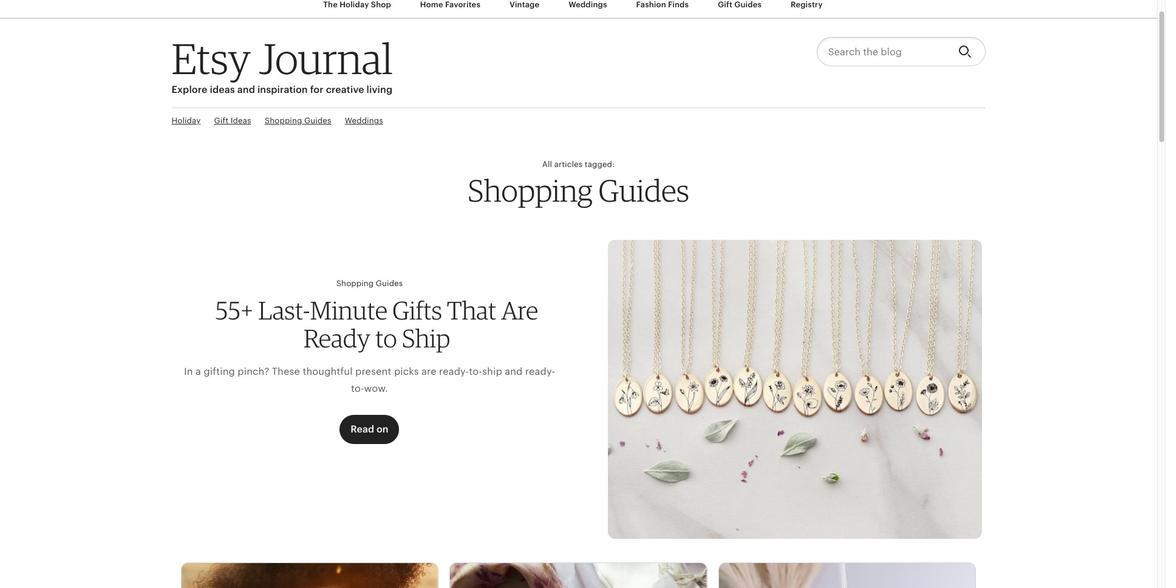 Task type: describe. For each thing, give the bounding box(es) containing it.
living
[[367, 84, 393, 95]]

Search the blog text field
[[817, 37, 949, 66]]

weddings link for shopping guides
[[345, 116, 383, 127]]

minute
[[310, 295, 388, 326]]

gift guides
[[718, 0, 762, 9]]

in a gifting pinch? these thoughtful present picks are ready-to-ship and ready- to-wow. link
[[184, 366, 555, 394]]

creative
[[326, 84, 364, 95]]

1 horizontal spatial to-
[[469, 366, 482, 377]]

2 ready- from the left
[[525, 366, 555, 377]]

gifts
[[393, 295, 442, 326]]

0 horizontal spatial shopping
[[265, 116, 302, 125]]

read on
[[351, 423, 389, 435]]

tagged:
[[585, 160, 615, 169]]

inspiration
[[258, 84, 308, 95]]

that
[[447, 295, 496, 326]]

ship
[[482, 366, 502, 377]]

the
[[323, 0, 338, 9]]

1 ready- from the left
[[439, 366, 469, 377]]

etsy journal explore ideas and inspiration for creative living
[[172, 33, 393, 95]]

are
[[501, 295, 538, 326]]

1 vertical spatial shopping guides link
[[336, 279, 403, 288]]

2 vertical spatial shopping
[[336, 279, 374, 288]]

wow.
[[364, 382, 388, 394]]

etsy
[[172, 33, 251, 84]]

weddings for shopping guides
[[345, 116, 383, 125]]

holiday inside 'link'
[[340, 0, 369, 9]]

thoughtful
[[303, 366, 353, 377]]

articles
[[554, 160, 583, 169]]

gift for gift guides
[[718, 0, 733, 9]]

to
[[375, 323, 397, 354]]

fashion finds link
[[627, 0, 698, 16]]

menu bar containing the holiday shop
[[153, 0, 1004, 19]]

ship
[[402, 323, 450, 354]]

55+
[[215, 295, 253, 326]]

fashion
[[636, 0, 666, 9]]

all articles tagged: shopping guides
[[468, 160, 689, 209]]

ideas
[[210, 84, 235, 95]]

read on link
[[340, 415, 400, 444]]

0 horizontal spatial holiday
[[172, 116, 201, 125]]

registry link
[[782, 0, 832, 16]]

fashion finds
[[636, 0, 689, 9]]

0 horizontal spatial shopping guides link
[[265, 116, 331, 127]]

explore
[[172, 84, 207, 95]]

holiday link
[[172, 116, 201, 127]]

guides left registry
[[735, 0, 762, 9]]

55+ last-minute gifts that are ready to ship
[[215, 295, 538, 354]]

read
[[351, 423, 374, 435]]

0 vertical spatial shopping guides
[[265, 116, 331, 125]]

present
[[355, 366, 392, 377]]



Task type: vqa. For each thing, say whether or not it's contained in the screenshot.
the 108.00
no



Task type: locate. For each thing, give the bounding box(es) containing it.
0 vertical spatial holiday
[[340, 0, 369, 9]]

guides
[[735, 0, 762, 9], [304, 116, 331, 125], [599, 172, 689, 209], [376, 279, 403, 288]]

1 vertical spatial gift
[[214, 116, 229, 125]]

picks
[[394, 366, 419, 377]]

and inside in a gifting pinch? these thoughtful present picks are ready-to-ship and ready- to-wow.
[[505, 366, 523, 377]]

in a gifting pinch? these thoughtful present picks are ready-to-ship and ready- to-wow.
[[184, 366, 555, 394]]

weddings link
[[560, 0, 616, 16], [345, 116, 383, 127]]

shopping guides down 'inspiration'
[[265, 116, 331, 125]]

1 horizontal spatial shopping guides link
[[336, 279, 403, 288]]

in
[[184, 366, 193, 377]]

and
[[237, 84, 255, 95], [505, 366, 523, 377]]

all
[[542, 160, 552, 169]]

ready
[[304, 323, 370, 354]]

0 horizontal spatial gift
[[214, 116, 229, 125]]

shopping inside all articles tagged: shopping guides
[[468, 172, 593, 209]]

1 vertical spatial shopping guides
[[336, 279, 403, 288]]

etsy journal link
[[172, 33, 393, 84]]

journal
[[259, 33, 393, 84]]

are
[[422, 366, 437, 377]]

shop
[[371, 0, 391, 9]]

shopping down 'inspiration'
[[265, 116, 302, 125]]

1 horizontal spatial gift
[[718, 0, 733, 9]]

registry
[[791, 0, 823, 9]]

1 horizontal spatial weddings
[[569, 0, 607, 9]]

ready- right ship
[[525, 366, 555, 377]]

gift
[[718, 0, 733, 9], [214, 116, 229, 125]]

shopping guides
[[265, 116, 331, 125], [336, 279, 403, 288]]

and inside etsy journal explore ideas and inspiration for creative living
[[237, 84, 255, 95]]

1 horizontal spatial holiday
[[340, 0, 369, 9]]

0 horizontal spatial weddings
[[345, 116, 383, 125]]

menu bar
[[153, 0, 1004, 19]]

2 horizontal spatial shopping
[[468, 172, 593, 209]]

0 vertical spatial weddings link
[[560, 0, 616, 16]]

1 vertical spatial to-
[[351, 382, 364, 394]]

favorites
[[445, 0, 481, 9]]

0 horizontal spatial weddings link
[[345, 116, 383, 127]]

gifting
[[204, 366, 235, 377]]

shopping guides link down 'inspiration'
[[265, 116, 331, 127]]

1 vertical spatial and
[[505, 366, 523, 377]]

1 horizontal spatial shopping
[[336, 279, 374, 288]]

0 horizontal spatial shopping guides
[[265, 116, 331, 125]]

last-
[[258, 295, 310, 326]]

for
[[310, 84, 324, 95]]

0 vertical spatial to-
[[469, 366, 482, 377]]

shopping guides up minute
[[336, 279, 403, 288]]

gift right finds
[[718, 0, 733, 9]]

home favorites
[[420, 0, 481, 9]]

home favorites link
[[411, 0, 490, 16]]

0 horizontal spatial and
[[237, 84, 255, 95]]

and right ship
[[505, 366, 523, 377]]

ready- right are
[[439, 366, 469, 377]]

ready-
[[439, 366, 469, 377], [525, 366, 555, 377]]

1 vertical spatial holiday
[[172, 116, 201, 125]]

the holiday shop
[[323, 0, 391, 9]]

a
[[196, 366, 201, 377]]

the holiday shop link
[[314, 0, 400, 16]]

shopping
[[265, 116, 302, 125], [468, 172, 593, 209], [336, 279, 374, 288]]

weddings for vintage
[[569, 0, 607, 9]]

and right the ideas
[[237, 84, 255, 95]]

gift left ideas
[[214, 116, 229, 125]]

to- right are
[[469, 366, 482, 377]]

guides down 'tagged:'
[[599, 172, 689, 209]]

1 horizontal spatial shopping guides
[[336, 279, 403, 288]]

holiday
[[340, 0, 369, 9], [172, 116, 201, 125]]

gift ideas
[[214, 116, 251, 125]]

1 vertical spatial weddings link
[[345, 116, 383, 127]]

shopping guides link
[[265, 116, 331, 127], [336, 279, 403, 288]]

vintage link
[[501, 0, 549, 16]]

1 vertical spatial shopping
[[468, 172, 593, 209]]

gift guides link
[[709, 0, 771, 16]]

pinch?
[[238, 366, 269, 377]]

0 horizontal spatial ready-
[[439, 366, 469, 377]]

shopping guides link up minute
[[336, 279, 403, 288]]

vintage
[[510, 0, 540, 9]]

0 vertical spatial gift
[[718, 0, 733, 9]]

guides inside all articles tagged: shopping guides
[[599, 172, 689, 209]]

ideas
[[231, 116, 251, 125]]

1 horizontal spatial and
[[505, 366, 523, 377]]

0 vertical spatial shopping
[[265, 116, 302, 125]]

finds
[[668, 0, 689, 9]]

55+ last-minute gifts that are ready to ship link
[[215, 295, 538, 354]]

shopping up minute
[[336, 279, 374, 288]]

gift ideas link
[[214, 116, 251, 127]]

weddings
[[569, 0, 607, 9], [345, 116, 383, 125]]

holiday right "the"
[[340, 0, 369, 9]]

0 vertical spatial shopping guides link
[[265, 116, 331, 127]]

1 horizontal spatial weddings link
[[560, 0, 616, 16]]

to-
[[469, 366, 482, 377], [351, 382, 364, 394]]

0 vertical spatial and
[[237, 84, 255, 95]]

0 horizontal spatial to-
[[351, 382, 364, 394]]

these
[[272, 366, 300, 377]]

guides up gifts
[[376, 279, 403, 288]]

to- down present
[[351, 382, 364, 394]]

1 vertical spatial weddings
[[345, 116, 383, 125]]

on
[[377, 423, 389, 435]]

weddings link for vintage
[[560, 0, 616, 16]]

0 vertical spatial weddings
[[569, 0, 607, 9]]

holiday down explore
[[172, 116, 201, 125]]

1 horizontal spatial ready-
[[525, 366, 555, 377]]

shopping down all
[[468, 172, 593, 209]]

gift for gift ideas
[[214, 116, 229, 125]]

home
[[420, 0, 443, 9]]

guides down for
[[304, 116, 331, 125]]



